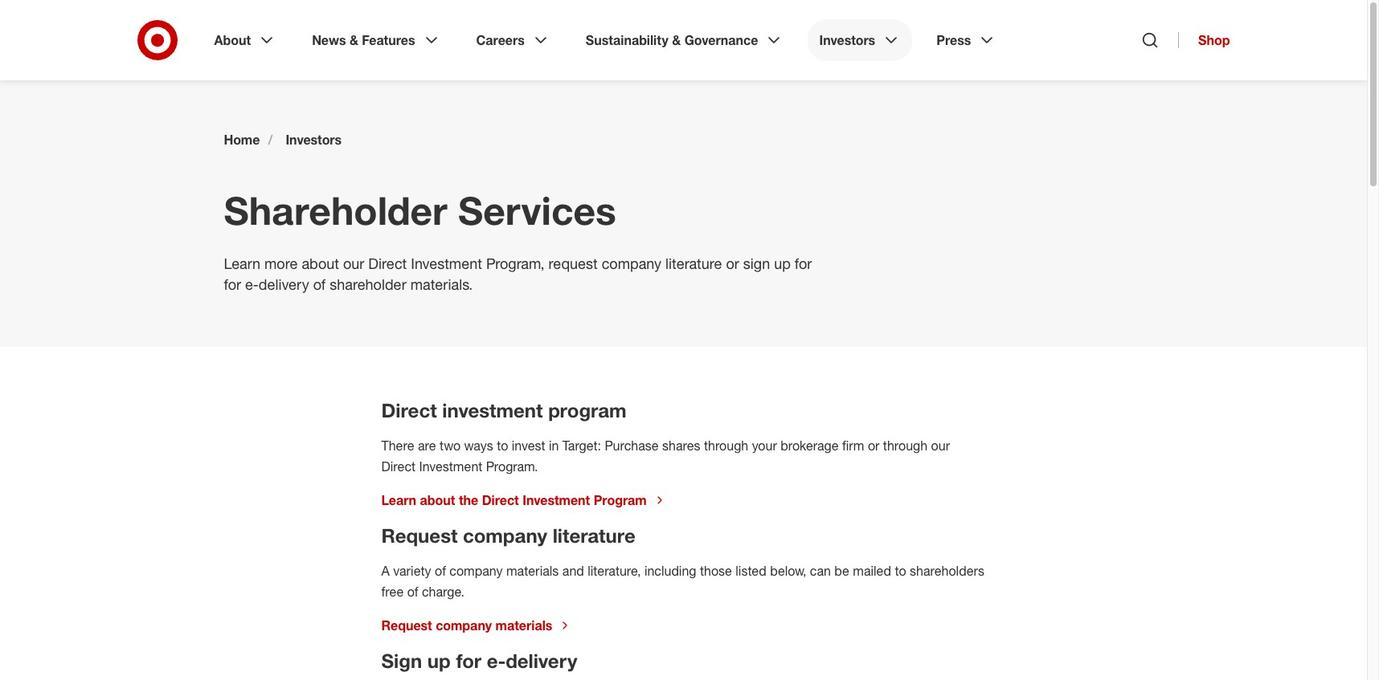 Task type: vqa. For each thing, say whether or not it's contained in the screenshot.
+1-800-775-3110 investorrelations@target.com
no



Task type: describe. For each thing, give the bounding box(es) containing it.
sustainability & governance
[[586, 32, 758, 48]]

company up sign up for e-delivery
[[436, 618, 492, 634]]

shareholder services
[[224, 187, 616, 234]]

learn about the direct investment program
[[381, 493, 647, 509]]

firm
[[842, 438, 865, 454]]

your
[[752, 438, 777, 454]]

of for about
[[313, 276, 326, 293]]

direct investment program
[[381, 399, 627, 423]]

sustainability & governance link
[[575, 19, 795, 61]]

request company literature
[[381, 524, 636, 548]]

request for request company materials
[[381, 618, 432, 634]]

investment inside learn more about our direct investment program, request company literature or sign up for for e-delivery of shareholder materials.
[[411, 255, 482, 273]]

free
[[381, 584, 404, 600]]

request for request company literature
[[381, 524, 458, 548]]

1 through from the left
[[704, 438, 749, 454]]

e- inside learn more about our direct investment program, request company literature or sign up for for e-delivery of shareholder materials.
[[245, 276, 259, 293]]

home
[[224, 132, 260, 148]]

brokerage
[[781, 438, 839, 454]]

direct inside learn more about our direct investment program, request company literature or sign up for for e-delivery of shareholder materials.
[[368, 255, 407, 273]]

including
[[645, 564, 697, 580]]

investment
[[442, 399, 543, 423]]

about link
[[203, 19, 288, 61]]

press
[[937, 32, 971, 48]]

home link
[[224, 132, 260, 148]]

about inside learn more about our direct investment program, request company literature or sign up for for e-delivery of shareholder materials.
[[302, 255, 339, 273]]

of for of
[[407, 584, 418, 600]]

direct right the
[[482, 493, 519, 509]]

news & features link
[[301, 19, 452, 61]]

there are two ways to invest in target: purchase shares through your brokerage firm or through our direct investment program.
[[381, 438, 950, 475]]

more
[[264, 255, 298, 273]]

target:
[[563, 438, 601, 454]]

news & features
[[312, 32, 415, 48]]

news
[[312, 32, 346, 48]]

literature,
[[588, 564, 641, 580]]

program
[[548, 399, 627, 423]]

there
[[381, 438, 414, 454]]

0 horizontal spatial up
[[428, 650, 451, 674]]

2 vertical spatial investment
[[523, 493, 590, 509]]

1 horizontal spatial for
[[456, 650, 482, 674]]

those
[[700, 564, 732, 580]]

a variety of company materials and literature, including those listed below, can be mailed to shareholders free of charge.
[[381, 564, 985, 600]]

can
[[810, 564, 831, 580]]

2 horizontal spatial for
[[795, 255, 812, 273]]

shareholder
[[224, 187, 448, 234]]

1 vertical spatial investors link
[[286, 132, 342, 148]]

about
[[214, 32, 251, 48]]

0 horizontal spatial for
[[224, 276, 241, 293]]

shop
[[1199, 32, 1230, 48]]

company down learn about the direct investment program
[[463, 524, 547, 548]]

0 horizontal spatial investors
[[286, 132, 342, 148]]

are
[[418, 438, 436, 454]]

1 vertical spatial about
[[420, 493, 455, 509]]

services
[[458, 187, 616, 234]]

charge.
[[422, 584, 465, 600]]

company inside a variety of company materials and literature, including those listed below, can be mailed to shareholders free of charge.
[[450, 564, 503, 580]]

variety
[[393, 564, 431, 580]]

mailed
[[853, 564, 892, 580]]

sign
[[743, 255, 770, 273]]

learn more about our direct investment program, request company literature or sign up for for e-delivery of shareholder materials.
[[224, 255, 812, 293]]

two
[[440, 438, 461, 454]]

and
[[563, 564, 584, 580]]

request company materials
[[381, 618, 553, 634]]

listed
[[736, 564, 767, 580]]

investment inside there are two ways to invest in target: purchase shares through your brokerage firm or through our direct investment program.
[[419, 459, 483, 475]]

below,
[[770, 564, 807, 580]]

sustainability
[[586, 32, 669, 48]]

purchase
[[605, 438, 659, 454]]



Task type: locate. For each thing, give the bounding box(es) containing it.
materials.
[[411, 276, 473, 293]]

learn down there
[[381, 493, 416, 509]]

0 vertical spatial investors link
[[808, 19, 913, 61]]

1 vertical spatial delivery
[[506, 650, 577, 674]]

or inside there are two ways to invest in target: purchase shares through your brokerage firm or through our direct investment program.
[[868, 438, 880, 454]]

in
[[549, 438, 559, 454]]

1 vertical spatial literature
[[553, 524, 636, 548]]

0 vertical spatial materials
[[506, 564, 559, 580]]

2 vertical spatial of
[[407, 584, 418, 600]]

materials
[[506, 564, 559, 580], [496, 618, 553, 634]]

1 vertical spatial to
[[895, 564, 906, 580]]

to right mailed
[[895, 564, 906, 580]]

2 horizontal spatial of
[[435, 564, 446, 580]]

1 horizontal spatial or
[[868, 438, 880, 454]]

learn about the direct investment program link
[[381, 493, 666, 509]]

shares
[[662, 438, 701, 454]]

0 horizontal spatial &
[[350, 32, 358, 48]]

delivery down more
[[259, 276, 309, 293]]

0 vertical spatial investors
[[820, 32, 876, 48]]

to inside there are two ways to invest in target: purchase shares through your brokerage firm or through our direct investment program.
[[497, 438, 508, 454]]

direct
[[368, 255, 407, 273], [381, 399, 437, 423], [381, 459, 416, 475], [482, 493, 519, 509]]

to
[[497, 438, 508, 454], [895, 564, 906, 580]]

e-
[[245, 276, 259, 293], [487, 650, 506, 674]]

investment down two
[[419, 459, 483, 475]]

0 horizontal spatial literature
[[553, 524, 636, 548]]

request up sign
[[381, 618, 432, 634]]

0 vertical spatial investment
[[411, 255, 482, 273]]

through
[[704, 438, 749, 454], [883, 438, 928, 454]]

0 vertical spatial up
[[774, 255, 791, 273]]

& right news
[[350, 32, 358, 48]]

learn inside learn more about our direct investment program, request company literature or sign up for for e-delivery of shareholder materials.
[[224, 255, 260, 273]]

sign up for e-delivery
[[381, 650, 577, 674]]

investors
[[820, 32, 876, 48], [286, 132, 342, 148]]

learn for learn about the direct investment program
[[381, 493, 416, 509]]

press link
[[925, 19, 1008, 61]]

program
[[594, 493, 647, 509]]

request
[[549, 255, 598, 273]]

investment up materials.
[[411, 255, 482, 273]]

&
[[350, 32, 358, 48], [672, 32, 681, 48]]

to inside a variety of company materials and literature, including those listed below, can be mailed to shareholders free of charge.
[[895, 564, 906, 580]]

0 horizontal spatial delivery
[[259, 276, 309, 293]]

through right firm
[[883, 438, 928, 454]]

1 request from the top
[[381, 524, 458, 548]]

1 horizontal spatial &
[[672, 32, 681, 48]]

direct inside there are two ways to invest in target: purchase shares through your brokerage firm or through our direct investment program.
[[381, 459, 416, 475]]

0 horizontal spatial through
[[704, 438, 749, 454]]

program.
[[486, 459, 538, 475]]

1 horizontal spatial to
[[895, 564, 906, 580]]

1 horizontal spatial literature
[[666, 255, 722, 273]]

0 horizontal spatial e-
[[245, 276, 259, 293]]

delivery
[[259, 276, 309, 293], [506, 650, 577, 674]]

0 horizontal spatial or
[[726, 255, 739, 273]]

1 horizontal spatial about
[[420, 493, 455, 509]]

0 horizontal spatial about
[[302, 255, 339, 273]]

0 vertical spatial to
[[497, 438, 508, 454]]

learn left more
[[224, 255, 260, 273]]

investment down in
[[523, 493, 590, 509]]

learn for learn more about our direct investment program, request company literature or sign up for for e-delivery of shareholder materials.
[[224, 255, 260, 273]]

1 vertical spatial materials
[[496, 618, 553, 634]]

ways
[[464, 438, 493, 454]]

literature left sign
[[666, 255, 722, 273]]

0 horizontal spatial investors link
[[286, 132, 342, 148]]

investors link
[[808, 19, 913, 61], [286, 132, 342, 148]]

2 request from the top
[[381, 618, 432, 634]]

through left your
[[704, 438, 749, 454]]

careers link
[[465, 19, 562, 61]]

0 vertical spatial request
[[381, 524, 458, 548]]

delivery down request company materials link
[[506, 650, 577, 674]]

of up charge.
[[435, 564, 446, 580]]

of left the "shareholder"
[[313, 276, 326, 293]]

materials left and
[[506, 564, 559, 580]]

company right request
[[602, 255, 662, 273]]

shareholders
[[910, 564, 985, 580]]

program,
[[486, 255, 545, 273]]

features
[[362, 32, 415, 48]]

& for sustainability
[[672, 32, 681, 48]]

up inside learn more about our direct investment program, request company literature or sign up for for e-delivery of shareholder materials.
[[774, 255, 791, 273]]

company up charge.
[[450, 564, 503, 580]]

1 horizontal spatial learn
[[381, 493, 416, 509]]

literature up literature,
[[553, 524, 636, 548]]

or right firm
[[868, 438, 880, 454]]

& left governance
[[672, 32, 681, 48]]

1 horizontal spatial our
[[931, 438, 950, 454]]

1 vertical spatial of
[[435, 564, 446, 580]]

0 horizontal spatial to
[[497, 438, 508, 454]]

1 horizontal spatial e-
[[487, 650, 506, 674]]

1 horizontal spatial investors
[[820, 32, 876, 48]]

0 horizontal spatial of
[[313, 276, 326, 293]]

company
[[602, 255, 662, 273], [463, 524, 547, 548], [450, 564, 503, 580], [436, 618, 492, 634]]

up
[[774, 255, 791, 273], [428, 650, 451, 674]]

1 vertical spatial investment
[[419, 459, 483, 475]]

of right the free
[[407, 584, 418, 600]]

request up variety
[[381, 524, 458, 548]]

2 through from the left
[[883, 438, 928, 454]]

1 horizontal spatial through
[[883, 438, 928, 454]]

0 vertical spatial for
[[795, 255, 812, 273]]

company inside learn more about our direct investment program, request company literature or sign up for for e-delivery of shareholder materials.
[[602, 255, 662, 273]]

shop link
[[1179, 32, 1230, 48]]

about left the
[[420, 493, 455, 509]]

about right more
[[302, 255, 339, 273]]

1 & from the left
[[350, 32, 358, 48]]

0 vertical spatial e-
[[245, 276, 259, 293]]

1 vertical spatial learn
[[381, 493, 416, 509]]

0 vertical spatial our
[[343, 255, 364, 273]]

1 vertical spatial or
[[868, 438, 880, 454]]

shareholder
[[330, 276, 407, 293]]

1 vertical spatial our
[[931, 438, 950, 454]]

1 vertical spatial up
[[428, 650, 451, 674]]

of inside learn more about our direct investment program, request company literature or sign up for for e-delivery of shareholder materials.
[[313, 276, 326, 293]]

direct down there
[[381, 459, 416, 475]]

or inside learn more about our direct investment program, request company literature or sign up for for e-delivery of shareholder materials.
[[726, 255, 739, 273]]

of
[[313, 276, 326, 293], [435, 564, 446, 580], [407, 584, 418, 600]]

to up program.
[[497, 438, 508, 454]]

careers
[[476, 32, 525, 48]]

0 vertical spatial literature
[[666, 255, 722, 273]]

literature
[[666, 255, 722, 273], [553, 524, 636, 548]]

0 vertical spatial of
[[313, 276, 326, 293]]

0 vertical spatial about
[[302, 255, 339, 273]]

& for news
[[350, 32, 358, 48]]

1 horizontal spatial up
[[774, 255, 791, 273]]

1 vertical spatial request
[[381, 618, 432, 634]]

request company materials link
[[381, 618, 572, 634]]

materials inside a variety of company materials and literature, including those listed below, can be mailed to shareholders free of charge.
[[506, 564, 559, 580]]

0 horizontal spatial learn
[[224, 255, 260, 273]]

1 vertical spatial for
[[224, 276, 241, 293]]

0 vertical spatial learn
[[224, 255, 260, 273]]

literature inside learn more about our direct investment program, request company literature or sign up for for e-delivery of shareholder materials.
[[666, 255, 722, 273]]

delivery inside learn more about our direct investment program, request company literature or sign up for for e-delivery of shareholder materials.
[[259, 276, 309, 293]]

our inside there are two ways to invest in target: purchase shares through your brokerage firm or through our direct investment program.
[[931, 438, 950, 454]]

invest
[[512, 438, 545, 454]]

direct up the "shareholder"
[[368, 255, 407, 273]]

for
[[795, 255, 812, 273], [224, 276, 241, 293], [456, 650, 482, 674]]

the
[[459, 493, 478, 509]]

1 horizontal spatial delivery
[[506, 650, 577, 674]]

our inside learn more about our direct investment program, request company literature or sign up for for e-delivery of shareholder materials.
[[343, 255, 364, 273]]

0 vertical spatial delivery
[[259, 276, 309, 293]]

governance
[[685, 32, 758, 48]]

1 vertical spatial e-
[[487, 650, 506, 674]]

materials up sign up for e-delivery
[[496, 618, 553, 634]]

1 vertical spatial investors
[[286, 132, 342, 148]]

be
[[835, 564, 850, 580]]

request
[[381, 524, 458, 548], [381, 618, 432, 634]]

1 horizontal spatial of
[[407, 584, 418, 600]]

about
[[302, 255, 339, 273], [420, 493, 455, 509]]

direct up there
[[381, 399, 437, 423]]

or
[[726, 255, 739, 273], [868, 438, 880, 454]]

2 vertical spatial for
[[456, 650, 482, 674]]

2 & from the left
[[672, 32, 681, 48]]

learn
[[224, 255, 260, 273], [381, 493, 416, 509]]

1 horizontal spatial investors link
[[808, 19, 913, 61]]

our
[[343, 255, 364, 273], [931, 438, 950, 454]]

or left sign
[[726, 255, 739, 273]]

investment
[[411, 255, 482, 273], [419, 459, 483, 475], [523, 493, 590, 509]]

0 vertical spatial or
[[726, 255, 739, 273]]

sign
[[381, 650, 422, 674]]

a
[[381, 564, 390, 580]]

0 horizontal spatial our
[[343, 255, 364, 273]]



